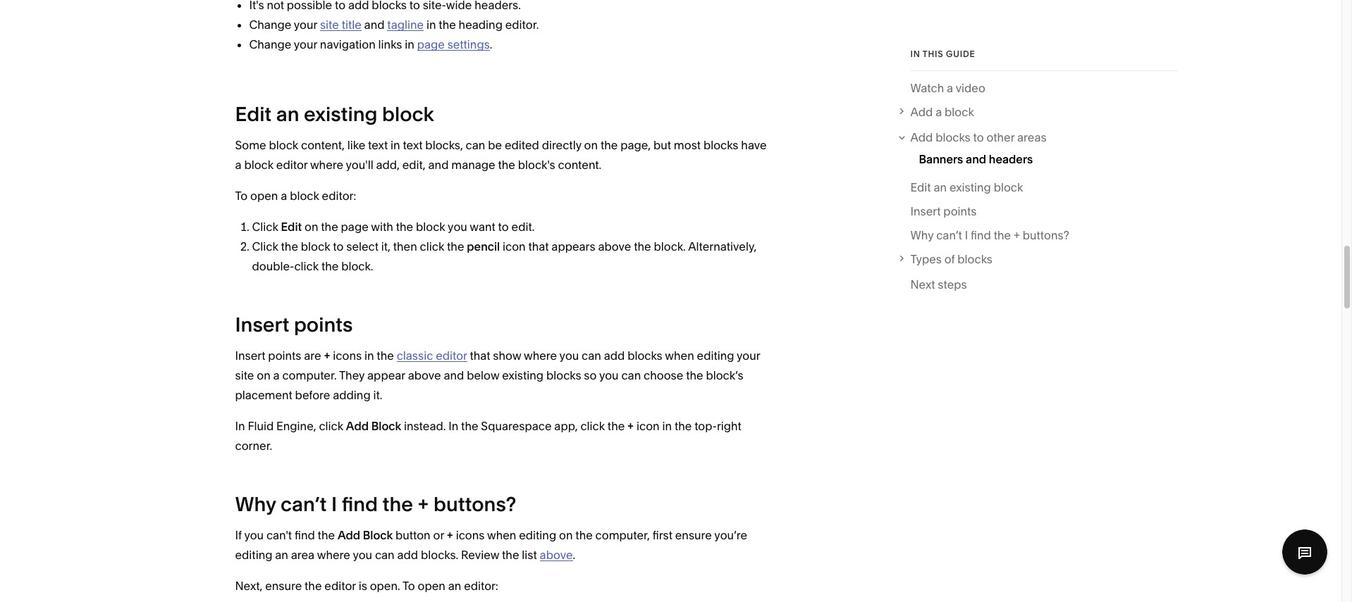 Task type: describe. For each thing, give the bounding box(es) containing it.
it,
[[381, 240, 391, 254]]

edit an existing block link
[[911, 178, 1023, 202]]

types of blocks
[[911, 252, 993, 266]]

review
[[461, 549, 499, 563]]

0 horizontal spatial why can't i find the + buttons?
[[235, 493, 516, 517]]

site title link
[[320, 18, 362, 32]]

engine,
[[276, 420, 316, 434]]

the right appears
[[634, 240, 651, 254]]

icons when editing on the computer, first ensure you're editing an area where you can add blocks. review the list
[[235, 529, 748, 563]]

1 vertical spatial i
[[331, 493, 337, 517]]

0 vertical spatial points
[[944, 204, 977, 219]]

adding
[[333, 389, 371, 403]]

above .
[[540, 549, 576, 563]]

tagline link
[[387, 18, 424, 32]]

top-
[[695, 420, 717, 434]]

in up 'appear'
[[364, 349, 374, 363]]

0 horizontal spatial why
[[235, 493, 276, 517]]

content,
[[301, 139, 345, 153]]

ensure inside the 'icons when editing on the computer, first ensure you're editing an area where you can add blocks. review the list'
[[675, 529, 712, 543]]

choose
[[644, 369, 683, 383]]

1 horizontal spatial to
[[498, 220, 509, 234]]

settings
[[448, 38, 490, 52]]

first
[[653, 529, 673, 543]]

click edit on the page with the block you want to edit.
[[252, 220, 535, 234]]

click for click
[[252, 220, 278, 234]]

add blocks to other areas
[[911, 131, 1047, 145]]

1 vertical spatial ensure
[[265, 580, 302, 594]]

0 horizontal spatial can't
[[281, 493, 327, 517]]

2 vertical spatial insert
[[235, 349, 265, 363]]

have
[[741, 139, 767, 153]]

the right app,
[[608, 420, 625, 434]]

in fluid engine, click add block instead. in the squarespace app, click the +
[[235, 420, 634, 434]]

insert points are + icons in the classic editor
[[235, 349, 467, 363]]

2 vertical spatial above
[[540, 549, 573, 563]]

add a block
[[911, 105, 974, 119]]

in right links
[[405, 38, 414, 52]]

0 vertical spatial editor:
[[322, 189, 356, 203]]

block's
[[706, 369, 744, 383]]

you're
[[715, 529, 748, 543]]

insert points link
[[911, 202, 977, 226]]

block's
[[518, 158, 555, 172]]

the left list
[[502, 549, 519, 563]]

you right if
[[244, 529, 264, 543]]

page,
[[621, 139, 651, 153]]

editor.
[[505, 18, 539, 32]]

is
[[359, 580, 367, 594]]

block down the content,
[[290, 189, 319, 203]]

fluid
[[248, 420, 274, 434]]

to open a block editor:
[[235, 189, 356, 203]]

why inside "link"
[[911, 228, 934, 243]]

blocks.
[[421, 549, 458, 563]]

block inside dropdown button
[[945, 105, 974, 119]]

and inside "that show where you can add blocks when editing your site on a computer. they appear above and below existing blocks so you can choose the block's placement before adding it."
[[444, 369, 464, 383]]

block up the blocks,
[[382, 103, 434, 127]]

add blocks to other areas button
[[895, 128, 1178, 148]]

the up 'appear'
[[377, 349, 394, 363]]

the up double-
[[281, 240, 298, 254]]

why can't i find the + buttons? link
[[911, 226, 1069, 250]]

2 change from the top
[[249, 38, 291, 52]]

button
[[396, 529, 431, 543]]

like
[[347, 139, 365, 153]]

page settings link
[[417, 38, 490, 52]]

the left page,
[[601, 139, 618, 153]]

add blocks to other areas link
[[911, 128, 1178, 148]]

where inside "that show where you can add blocks when editing your site on a computer. they appear above and below existing blocks so you can choose the block's placement before adding it."
[[524, 349, 557, 363]]

right
[[717, 420, 742, 434]]

manage
[[451, 158, 495, 172]]

that show where you can add blocks when editing your site on a computer. they appear above and below existing blocks so you can choose the block's placement before adding it.
[[235, 349, 760, 403]]

corner.
[[235, 440, 272, 454]]

1 vertical spatial open
[[418, 580, 446, 594]]

edited
[[505, 139, 539, 153]]

computer.
[[282, 369, 337, 383]]

icon for in
[[637, 420, 660, 434]]

i inside "link"
[[965, 228, 968, 243]]

on down to open a block editor:
[[305, 220, 318, 234]]

be
[[488, 139, 502, 153]]

1 horizontal spatial to
[[403, 580, 415, 594]]

1 vertical spatial insert
[[235, 313, 289, 337]]

blocks inside dropdown button
[[936, 131, 971, 145]]

1 horizontal spatial editing
[[519, 529, 556, 543]]

you inside the 'icons when editing on the computer, first ensure you're editing an area where you can add blocks. review the list'
[[353, 549, 372, 563]]

next steps link
[[911, 275, 967, 299]]

the right the instead.
[[461, 420, 478, 434]]

next,
[[235, 580, 263, 594]]

app,
[[554, 420, 578, 434]]

2 vertical spatial edit
[[281, 220, 302, 234]]

banners and headers link
[[919, 149, 1033, 173]]

show
[[493, 349, 521, 363]]

0 horizontal spatial icons
[[333, 349, 362, 363]]

icons inside the 'icons when editing on the computer, first ensure you're editing an area where you can add blocks. review the list'
[[456, 529, 485, 543]]

add a block link
[[911, 102, 1178, 122]]

the inside "that show where you can add blocks when editing your site on a computer. they appear above and below existing blocks so you can choose the block's placement before adding it."
[[686, 369, 703, 383]]

can inside some block content, like text in text blocks, can be edited directly on the page, but most blocks have a block editor where you'll add, edit, and manage the block's content.
[[466, 139, 485, 153]]

types of blocks link
[[911, 250, 1178, 269]]

in this guide
[[911, 49, 975, 59]]

with
[[371, 220, 393, 234]]

computer,
[[596, 529, 650, 543]]

watch
[[911, 81, 944, 95]]

site inside "that show where you can add blocks when editing your site on a computer. they appear above and below existing blocks so you can choose the block's placement before adding it."
[[235, 369, 254, 383]]

blocks,
[[425, 139, 463, 153]]

click the block to select it, then click the pencil
[[252, 240, 500, 254]]

instead.
[[404, 420, 446, 434]]

0 vertical spatial your
[[294, 18, 317, 32]]

your inside "that show where you can add blocks when editing your site on a computer. they appear above and below existing blocks so you can choose the block's placement before adding it."
[[737, 349, 760, 363]]

1 horizontal spatial in
[[449, 420, 459, 434]]

+ right app,
[[628, 420, 634, 434]]

so
[[584, 369, 597, 383]]

add a block button
[[896, 102, 1178, 122]]

placement
[[235, 389, 292, 403]]

some
[[235, 139, 266, 153]]

1 vertical spatial find
[[342, 493, 378, 517]]

and inside some block content, like text in text blocks, can be edited directly on the page, but most blocks have a block editor where you'll add, edit, and manage the block's content.
[[428, 158, 449, 172]]

existing inside "that show where you can add blocks when editing your site on a computer. they appear above and below existing blocks so you can choose the block's placement before adding it."
[[502, 369, 544, 383]]

heading
[[459, 18, 503, 32]]

block right some
[[269, 139, 298, 153]]

that inside "that show where you can add blocks when editing your site on a computer. they appear above and below existing blocks so you can choose the block's placement before adding it."
[[470, 349, 490, 363]]

block left select
[[301, 240, 330, 254]]

0 horizontal spatial insert points
[[235, 313, 353, 337]]

want
[[470, 220, 496, 234]]

edit inside edit an existing block link
[[911, 180, 931, 195]]

icon in the top-right corner.
[[235, 420, 742, 454]]

in inside icon in the top-right corner.
[[662, 420, 672, 434]]

are
[[304, 349, 321, 363]]

click for click the block to select it, then click the
[[252, 240, 278, 254]]

+ right or
[[447, 529, 453, 543]]

it.
[[373, 389, 382, 403]]

blocks inside some block content, like text in text blocks, can be edited directly on the page, but most blocks have a block editor where you'll add, edit, and manage the block's content.
[[704, 139, 739, 153]]

the up "then"
[[396, 220, 413, 234]]

links
[[378, 38, 402, 52]]

1 horizontal spatial why can't i find the + buttons?
[[911, 228, 1069, 243]]

add inside "that show where you can add blocks when editing your site on a computer. they appear above and below existing blocks so you can choose the block's placement before adding it."
[[604, 349, 625, 363]]

in right tagline
[[427, 18, 436, 32]]

next
[[911, 278, 935, 292]]

1 vertical spatial your
[[294, 38, 317, 52]]

edit,
[[402, 158, 426, 172]]

1 horizontal spatial editor:
[[464, 580, 498, 594]]

and inside change your site title and tagline in the heading editor. change your navigation links in page settings .
[[364, 18, 385, 32]]

blocks up choose
[[628, 349, 663, 363]]

0 vertical spatial edit an existing block
[[235, 103, 434, 127]]

2 vertical spatial editor
[[325, 580, 356, 594]]

the left computer,
[[576, 529, 593, 543]]

classic editor link
[[397, 349, 467, 363]]

appears
[[552, 240, 596, 254]]

on inside "that show where you can add blocks when editing your site on a computer. they appear above and below existing blocks so you can choose the block's placement before adding it."
[[257, 369, 271, 383]]

a inside dropdown button
[[936, 105, 942, 119]]

0 vertical spatial block.
[[654, 240, 686, 254]]

add inside dropdown button
[[911, 105, 933, 119]]

icon for that
[[503, 240, 526, 254]]

watch a video
[[911, 81, 986, 95]]

open.
[[370, 580, 400, 594]]

navigation
[[320, 38, 376, 52]]

watch a video link
[[911, 78, 986, 102]]

0 vertical spatial block
[[371, 420, 401, 434]]

a inside "that show where you can add blocks when editing your site on a computer. they appear above and below existing blocks so you can choose the block's placement before adding it."
[[273, 369, 280, 383]]

2 text from the left
[[403, 139, 423, 153]]

1 vertical spatial points
[[294, 313, 353, 337]]

+ right are at left bottom
[[324, 349, 330, 363]]

double-
[[252, 260, 294, 274]]

next steps
[[911, 278, 967, 292]]



Task type: vqa. For each thing, say whether or not it's contained in the screenshot.
"MARKETING" Link
no



Task type: locate. For each thing, give the bounding box(es) containing it.
0 vertical spatial ensure
[[675, 529, 712, 543]]

existing
[[304, 103, 378, 127], [950, 180, 991, 195], [502, 369, 544, 383]]

and inside "link"
[[966, 152, 986, 166]]

open down some
[[250, 189, 278, 203]]

to left edit.
[[498, 220, 509, 234]]

buttons? up types of blocks link
[[1023, 228, 1069, 243]]

1 vertical spatial insert points
[[235, 313, 353, 337]]

site up placement
[[235, 369, 254, 383]]

buttons? inside "link"
[[1023, 228, 1069, 243]]

insert points up are at left bottom
[[235, 313, 353, 337]]

appear
[[367, 369, 405, 383]]

icons up they
[[333, 349, 362, 363]]

points
[[944, 204, 977, 219], [294, 313, 353, 337], [268, 349, 301, 363]]

add
[[604, 349, 625, 363], [397, 549, 418, 563]]

icon inside icon that appears above the block. alternatively, double-click the block.
[[503, 240, 526, 254]]

1 horizontal spatial .
[[573, 549, 576, 563]]

your up block's on the right of the page
[[737, 349, 760, 363]]

you
[[448, 220, 467, 234], [560, 349, 579, 363], [599, 369, 619, 383], [244, 529, 264, 543], [353, 549, 372, 563]]

0 horizontal spatial editor:
[[322, 189, 356, 203]]

0 horizontal spatial block.
[[341, 260, 373, 274]]

1 vertical spatial to
[[498, 220, 509, 234]]

0 horizontal spatial edit
[[235, 103, 272, 127]]

can't up the can't
[[281, 493, 327, 517]]

1 horizontal spatial text
[[403, 139, 423, 153]]

site inside change your site title and tagline in the heading editor. change your navigation links in page settings .
[[320, 18, 339, 32]]

editing inside "that show where you can add blocks when editing your site on a computer. they appear above and below existing blocks so you can choose the block's placement before adding it."
[[697, 349, 734, 363]]

find inside why can't i find the + buttons? "link"
[[971, 228, 991, 243]]

1 horizontal spatial block.
[[654, 240, 686, 254]]

. inside change your site title and tagline in the heading editor. change your navigation links in page settings .
[[490, 38, 492, 52]]

in left top-
[[662, 420, 672, 434]]

2 vertical spatial your
[[737, 349, 760, 363]]

buttons? up the 'icons when editing on the computer, first ensure you're editing an area where you can add blocks. review the list'
[[434, 493, 516, 517]]

1 horizontal spatial icon
[[637, 420, 660, 434]]

that inside icon that appears above the block. alternatively, double-click the block.
[[528, 240, 549, 254]]

when up choose
[[665, 349, 694, 363]]

editor inside some block content, like text in text blocks, can be edited directly on the page, but most blocks have a block editor where you'll add, edit, and manage the block's content.
[[276, 158, 308, 172]]

0 vertical spatial above
[[598, 240, 631, 254]]

0 horizontal spatial icon
[[503, 240, 526, 254]]

1 vertical spatial change
[[249, 38, 291, 52]]

1 vertical spatial editor:
[[464, 580, 498, 594]]

to inside dropdown button
[[973, 131, 984, 145]]

classic
[[397, 349, 433, 363]]

1 vertical spatial can't
[[281, 493, 327, 517]]

and right the title
[[364, 18, 385, 32]]

1 vertical spatial edit
[[911, 180, 931, 195]]

can
[[466, 139, 485, 153], [582, 349, 601, 363], [621, 369, 641, 383], [375, 549, 395, 563]]

2 vertical spatial to
[[333, 240, 344, 254]]

block up "then"
[[416, 220, 445, 234]]

1 vertical spatial editing
[[519, 529, 556, 543]]

above
[[598, 240, 631, 254], [408, 369, 441, 383], [540, 549, 573, 563]]

1 vertical spatial to
[[403, 580, 415, 594]]

add up is
[[338, 529, 360, 543]]

your
[[294, 18, 317, 32], [294, 38, 317, 52], [737, 349, 760, 363]]

0 vertical spatial open
[[250, 189, 278, 203]]

to
[[235, 189, 248, 203], [403, 580, 415, 594]]

can left 'be'
[[466, 139, 485, 153]]

1 horizontal spatial that
[[528, 240, 549, 254]]

block down some
[[244, 158, 274, 172]]

banners
[[919, 152, 963, 166]]

open
[[250, 189, 278, 203], [418, 580, 446, 594]]

add,
[[376, 158, 400, 172]]

1 vertical spatial .
[[573, 549, 576, 563]]

1 horizontal spatial existing
[[502, 369, 544, 383]]

on inside the 'icons when editing on the computer, first ensure you're editing an area where you can add blocks. review the list'
[[559, 529, 573, 543]]

content.
[[558, 158, 602, 172]]

1 horizontal spatial why
[[911, 228, 934, 243]]

2 horizontal spatial above
[[598, 240, 631, 254]]

areas
[[1017, 131, 1047, 145]]

2 vertical spatial points
[[268, 349, 301, 363]]

can't
[[266, 529, 292, 543]]

next, ensure the editor is open. to open an editor:
[[235, 580, 498, 594]]

can left choose
[[621, 369, 641, 383]]

click
[[252, 220, 278, 234], [252, 240, 278, 254]]

block down it.
[[371, 420, 401, 434]]

above link
[[540, 549, 573, 563]]

the down to open a block editor:
[[321, 220, 338, 234]]

1 vertical spatial edit an existing block
[[911, 180, 1023, 195]]

block. down select
[[341, 260, 373, 274]]

0 vertical spatial .
[[490, 38, 492, 52]]

icon inside icon in the top-right corner.
[[637, 420, 660, 434]]

insert points down edit an existing block link
[[911, 204, 977, 219]]

add inside dropdown button
[[911, 131, 933, 145]]

existing down "banners and headers" "link"
[[950, 180, 991, 195]]

area
[[291, 549, 315, 563]]

1 horizontal spatial insert points
[[911, 204, 977, 219]]

and down the blocks,
[[428, 158, 449, 172]]

can inside the 'icons when editing on the computer, first ensure you're editing an area where you can add blocks. review the list'
[[375, 549, 395, 563]]

when up 'review'
[[487, 529, 516, 543]]

guide
[[946, 49, 975, 59]]

in for in this guide
[[911, 49, 921, 59]]

0 vertical spatial editing
[[697, 349, 734, 363]]

0 vertical spatial to
[[973, 131, 984, 145]]

icons
[[333, 349, 362, 363], [456, 529, 485, 543]]

. down heading
[[490, 38, 492, 52]]

1 horizontal spatial can't
[[936, 228, 962, 243]]

why up if
[[235, 493, 276, 517]]

icon that appears above the block. alternatively, double-click the block.
[[252, 240, 757, 274]]

can't inside "link"
[[936, 228, 962, 243]]

the down area
[[305, 580, 322, 594]]

squarespace
[[481, 420, 552, 434]]

on up above .
[[559, 529, 573, 543]]

blocks
[[936, 131, 971, 145], [704, 139, 739, 153], [958, 252, 993, 266], [628, 349, 663, 363], [546, 369, 581, 383]]

.
[[490, 38, 492, 52], [573, 549, 576, 563]]

alternatively,
[[688, 240, 757, 254]]

your left site title 'link'
[[294, 18, 317, 32]]

0 vertical spatial add
[[604, 349, 625, 363]]

0 horizontal spatial editing
[[235, 549, 272, 563]]

0 vertical spatial insert
[[911, 204, 941, 219]]

open down the 'blocks.'
[[418, 580, 446, 594]]

1 horizontal spatial ensure
[[675, 529, 712, 543]]

add inside the 'icons when editing on the computer, first ensure you're editing an area where you can add blocks. review the list'
[[397, 549, 418, 563]]

a inside some block content, like text in text blocks, can be edited directly on the page, but most blocks have a block editor where you'll add, edit, and manage the block's content.
[[235, 158, 242, 172]]

change your site title and tagline in the heading editor. change your navigation links in page settings .
[[249, 18, 539, 52]]

where inside the 'icons when editing on the computer, first ensure you're editing an area where you can add blocks. review the list'
[[317, 549, 350, 563]]

1 vertical spatial above
[[408, 369, 441, 383]]

find
[[971, 228, 991, 243], [342, 493, 378, 517], [295, 529, 315, 543]]

0 vertical spatial edit
[[235, 103, 272, 127]]

edit up the insert points link
[[911, 180, 931, 195]]

insert points
[[911, 204, 977, 219], [235, 313, 353, 337]]

0 vertical spatial i
[[965, 228, 968, 243]]

0 vertical spatial site
[[320, 18, 339, 32]]

1 vertical spatial why
[[235, 493, 276, 517]]

1 horizontal spatial i
[[965, 228, 968, 243]]

0 horizontal spatial above
[[408, 369, 441, 383]]

when inside the 'icons when editing on the computer, first ensure you're editing an area where you can add blocks. review the list'
[[487, 529, 516, 543]]

0 horizontal spatial buttons?
[[434, 493, 516, 517]]

above inside "that show where you can add blocks when editing your site on a computer. they appear above and below existing blocks so you can choose the block's placement before adding it."
[[408, 369, 441, 383]]

where right show
[[524, 349, 557, 363]]

1 vertical spatial that
[[470, 349, 490, 363]]

the inside "link"
[[994, 228, 1011, 243]]

2 horizontal spatial editing
[[697, 349, 734, 363]]

1 horizontal spatial when
[[665, 349, 694, 363]]

the up page settings link
[[439, 18, 456, 32]]

why can't i find the + buttons?
[[911, 228, 1069, 243], [235, 493, 516, 517]]

on
[[584, 139, 598, 153], [305, 220, 318, 234], [257, 369, 271, 383], [559, 529, 573, 543]]

insert up placement
[[235, 349, 265, 363]]

the right the can't
[[318, 529, 335, 543]]

0 vertical spatial where
[[310, 158, 343, 172]]

0 horizontal spatial in
[[235, 420, 245, 434]]

0 vertical spatial click
[[252, 220, 278, 234]]

the inside change your site title and tagline in the heading editor. change your navigation links in page settings .
[[439, 18, 456, 32]]

in
[[427, 18, 436, 32], [405, 38, 414, 52], [391, 139, 400, 153], [364, 349, 374, 363], [662, 420, 672, 434]]

video
[[956, 81, 986, 95]]

can up so
[[582, 349, 601, 363]]

editor
[[276, 158, 308, 172], [436, 349, 467, 363], [325, 580, 356, 594]]

1 vertical spatial why can't i find the + buttons?
[[235, 493, 516, 517]]

page up select
[[341, 220, 369, 234]]

existing down show
[[502, 369, 544, 383]]

in inside some block content, like text in text blocks, can be edited directly on the page, but most blocks have a block editor where you'll add, edit, and manage the block's content.
[[391, 139, 400, 153]]

1 vertical spatial block
[[363, 529, 393, 543]]

when inside "that show where you can add blocks when editing your site on a computer. they appear above and below existing blocks so you can choose the block's placement before adding it."
[[665, 349, 694, 363]]

types of blocks button
[[896, 250, 1178, 269]]

2 vertical spatial find
[[295, 529, 315, 543]]

text right like
[[368, 139, 388, 153]]

above right appears
[[598, 240, 631, 254]]

block down watch a video link
[[945, 105, 974, 119]]

above down classic editor link
[[408, 369, 441, 383]]

or
[[433, 529, 444, 543]]

click inside icon that appears above the block. alternatively, double-click the block.
[[294, 260, 319, 274]]

1 click from the top
[[252, 220, 278, 234]]

the down 'be'
[[498, 158, 515, 172]]

blocks left so
[[546, 369, 581, 383]]

this
[[923, 49, 944, 59]]

i
[[965, 228, 968, 243], [331, 493, 337, 517]]

most
[[674, 139, 701, 153]]

the inside icon in the top-right corner.
[[675, 420, 692, 434]]

the down click the block to select it, then click the pencil
[[321, 260, 339, 274]]

block left button
[[363, 529, 393, 543]]

2 horizontal spatial editor
[[436, 349, 467, 363]]

you right so
[[599, 369, 619, 383]]

add down the adding
[[346, 420, 369, 434]]

0 horizontal spatial page
[[341, 220, 369, 234]]

0 horizontal spatial open
[[250, 189, 278, 203]]

that
[[528, 240, 549, 254], [470, 349, 490, 363]]

points up are at left bottom
[[294, 313, 353, 337]]

0 vertical spatial buttons?
[[1023, 228, 1069, 243]]

insert down double-
[[235, 313, 289, 337]]

on inside some block content, like text in text blocks, can be edited directly on the page, but most blocks have a block editor where you'll add, edit, and manage the block's content.
[[584, 139, 598, 153]]

icon down choose
[[637, 420, 660, 434]]

why can't i find the + buttons? up if you can't find the add block button or +
[[235, 493, 516, 517]]

i up 'types of blocks'
[[965, 228, 968, 243]]

0 horizontal spatial edit an existing block
[[235, 103, 434, 127]]

editing up list
[[519, 529, 556, 543]]

+ inside "link"
[[1014, 228, 1020, 243]]

on up content.
[[584, 139, 598, 153]]

title
[[342, 18, 362, 32]]

in left "this"
[[911, 49, 921, 59]]

above inside icon that appears above the block. alternatively, double-click the block.
[[598, 240, 631, 254]]

of
[[945, 252, 955, 266]]

1 vertical spatial editor
[[436, 349, 467, 363]]

1 vertical spatial click
[[252, 240, 278, 254]]

edit an existing block down "banners and headers" "link"
[[911, 180, 1023, 195]]

to down some
[[235, 189, 248, 203]]

why up the types on the right
[[911, 228, 934, 243]]

. right list
[[573, 549, 576, 563]]

you'll
[[346, 158, 373, 172]]

site left the title
[[320, 18, 339, 32]]

0 horizontal spatial to
[[235, 189, 248, 203]]

page inside change your site title and tagline in the heading editor. change your navigation links in page settings .
[[417, 38, 445, 52]]

0 vertical spatial change
[[249, 18, 291, 32]]

some block content, like text in text blocks, can be edited directly on the page, but most blocks have a block editor where you'll add, edit, and manage the block's content.
[[235, 139, 767, 172]]

you left want
[[448, 220, 467, 234]]

where inside some block content, like text in text blocks, can be edited directly on the page, but most blocks have a block editor where you'll add, edit, and manage the block's content.
[[310, 158, 343, 172]]

0 horizontal spatial i
[[331, 493, 337, 517]]

editor: down you'll at the top left
[[322, 189, 356, 203]]

and left below
[[444, 369, 464, 383]]

and
[[364, 18, 385, 32], [966, 152, 986, 166], [428, 158, 449, 172], [444, 369, 464, 383]]

find up 'types of blocks'
[[971, 228, 991, 243]]

0 horizontal spatial add
[[397, 549, 418, 563]]

points left are at left bottom
[[268, 349, 301, 363]]

in for in fluid engine, click add block instead. in the squarespace app, click the +
[[235, 420, 245, 434]]

1 change from the top
[[249, 18, 291, 32]]

2 horizontal spatial edit
[[911, 180, 931, 195]]

0 horizontal spatial ensure
[[265, 580, 302, 594]]

1 vertical spatial page
[[341, 220, 369, 234]]

you right show
[[560, 349, 579, 363]]

1 vertical spatial site
[[235, 369, 254, 383]]

0 horizontal spatial editor
[[276, 158, 308, 172]]

tagline
[[387, 18, 424, 32]]

your left navigation
[[294, 38, 317, 52]]

to left select
[[333, 240, 344, 254]]

1 horizontal spatial open
[[418, 580, 446, 594]]

change
[[249, 18, 291, 32], [249, 38, 291, 52]]

2 horizontal spatial find
[[971, 228, 991, 243]]

the
[[439, 18, 456, 32], [601, 139, 618, 153], [498, 158, 515, 172], [321, 220, 338, 234], [396, 220, 413, 234], [994, 228, 1011, 243], [281, 240, 298, 254], [447, 240, 464, 254], [634, 240, 651, 254], [321, 260, 339, 274], [377, 349, 394, 363], [686, 369, 703, 383], [461, 420, 478, 434], [608, 420, 625, 434], [675, 420, 692, 434], [383, 493, 413, 517], [318, 529, 335, 543], [576, 529, 593, 543], [502, 549, 519, 563], [305, 580, 322, 594]]

if you can't find the add block button or +
[[235, 529, 453, 543]]

editor left is
[[325, 580, 356, 594]]

types
[[911, 252, 942, 266]]

0 horizontal spatial site
[[235, 369, 254, 383]]

1 vertical spatial block.
[[341, 260, 373, 274]]

1 horizontal spatial editor
[[325, 580, 356, 594]]

edit.
[[512, 220, 535, 234]]

1 horizontal spatial find
[[342, 493, 378, 517]]

1 text from the left
[[368, 139, 388, 153]]

0 horizontal spatial existing
[[304, 103, 378, 127]]

2 click from the top
[[252, 240, 278, 254]]

0 vertical spatial page
[[417, 38, 445, 52]]

editing down if
[[235, 549, 272, 563]]

icon down edit.
[[503, 240, 526, 254]]

0 horizontal spatial .
[[490, 38, 492, 52]]

1 horizontal spatial edit an existing block
[[911, 180, 1023, 195]]

that up below
[[470, 349, 490, 363]]

+ up button
[[418, 493, 429, 517]]

the up button
[[383, 493, 413, 517]]

but
[[654, 139, 671, 153]]

edit
[[235, 103, 272, 127], [911, 180, 931, 195], [281, 220, 302, 234]]

a
[[947, 81, 953, 95], [936, 105, 942, 119], [235, 158, 242, 172], [281, 189, 287, 203], [273, 369, 280, 383]]

can't down the insert points link
[[936, 228, 962, 243]]

editor:
[[322, 189, 356, 203], [464, 580, 498, 594]]

site
[[320, 18, 339, 32], [235, 369, 254, 383]]

editing
[[697, 349, 734, 363], [519, 529, 556, 543], [235, 549, 272, 563]]

1 horizontal spatial page
[[417, 38, 445, 52]]

then
[[393, 240, 417, 254]]

why can't i find the + buttons? up 'types of blocks'
[[911, 228, 1069, 243]]

the left top-
[[675, 420, 692, 434]]

the left pencil
[[447, 240, 464, 254]]

other
[[987, 131, 1015, 145]]

to right open.
[[403, 580, 415, 594]]

before
[[295, 389, 330, 403]]

an inside the 'icons when editing on the computer, first ensure you're editing an area where you can add blocks. review the list'
[[275, 549, 288, 563]]

1 vertical spatial buttons?
[[434, 493, 516, 517]]

select
[[346, 240, 379, 254]]

1 vertical spatial existing
[[950, 180, 991, 195]]

find up if you can't find the add block button or +
[[342, 493, 378, 517]]

0 horizontal spatial to
[[333, 240, 344, 254]]

above right list
[[540, 549, 573, 563]]

ensure
[[675, 529, 712, 543], [265, 580, 302, 594]]

find up area
[[295, 529, 315, 543]]

and down add blocks to other areas
[[966, 152, 986, 166]]

edit up some
[[235, 103, 272, 127]]

page
[[417, 38, 445, 52], [341, 220, 369, 234]]

block.
[[654, 240, 686, 254], [341, 260, 373, 274]]

block
[[371, 420, 401, 434], [363, 529, 393, 543]]

blocks inside dropdown button
[[958, 252, 993, 266]]

1 horizontal spatial site
[[320, 18, 339, 32]]

+ up types of blocks dropdown button
[[1014, 228, 1020, 243]]

0 vertical spatial can't
[[936, 228, 962, 243]]

page down tagline link
[[417, 38, 445, 52]]

block down headers
[[994, 180, 1023, 195]]

1 horizontal spatial add
[[604, 349, 625, 363]]

0 vertical spatial why
[[911, 228, 934, 243]]

in right the instead.
[[449, 420, 459, 434]]



